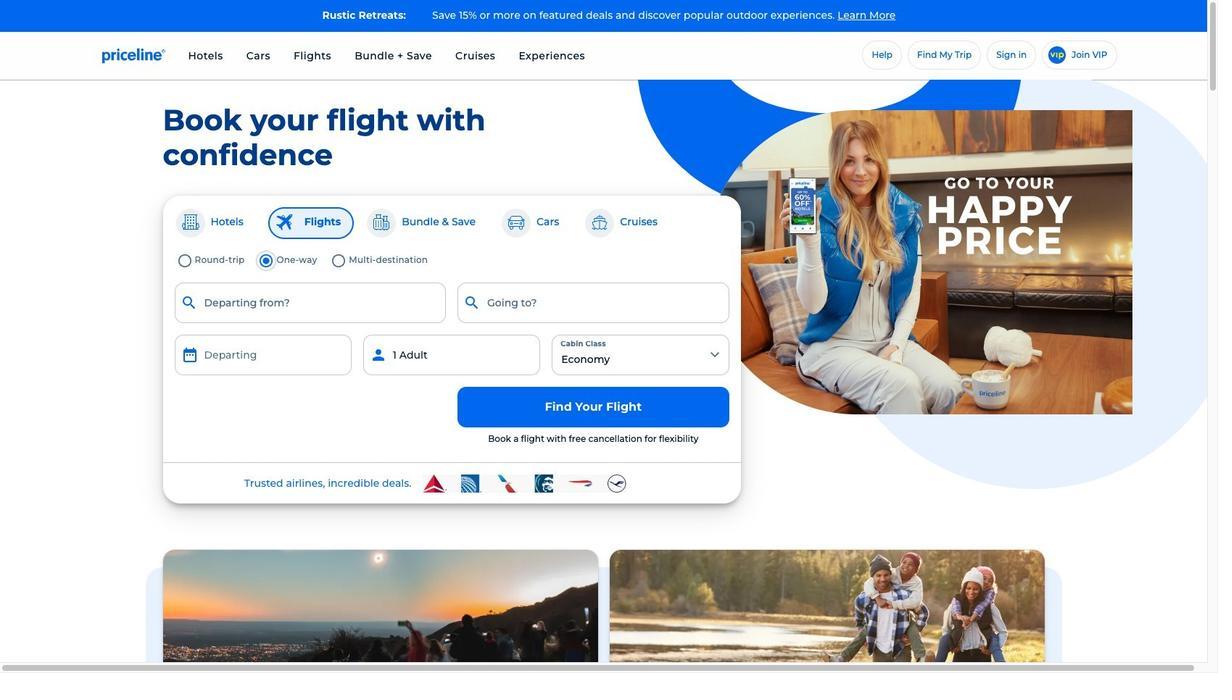 Task type: describe. For each thing, give the bounding box(es) containing it.
types of travel tab list
[[174, 207, 729, 239]]

none button inside flight-search-form element
[[174, 335, 352, 375]]

partner airline logos image
[[423, 475, 626, 493]]

vip badge icon image
[[1049, 46, 1066, 64]]



Task type: vqa. For each thing, say whether or not it's contained in the screenshot.
Dollar IMAGE
no



Task type: locate. For each thing, give the bounding box(es) containing it.
None button
[[174, 335, 352, 375]]

none field departing from?
[[174, 283, 446, 323]]

0 horizontal spatial none field
[[174, 283, 446, 323]]

None field
[[174, 283, 446, 323], [458, 283, 729, 323]]

1 horizontal spatial none field
[[458, 283, 729, 323]]

Departing from? field
[[174, 283, 446, 323]]

priceline.com home image
[[102, 48, 165, 64]]

none field going to?
[[458, 283, 729, 323]]

Going to? field
[[458, 283, 729, 323]]

2 none field from the left
[[458, 283, 729, 323]]

1 none field from the left
[[174, 283, 446, 323]]

flight-search-form element
[[169, 251, 735, 451]]



